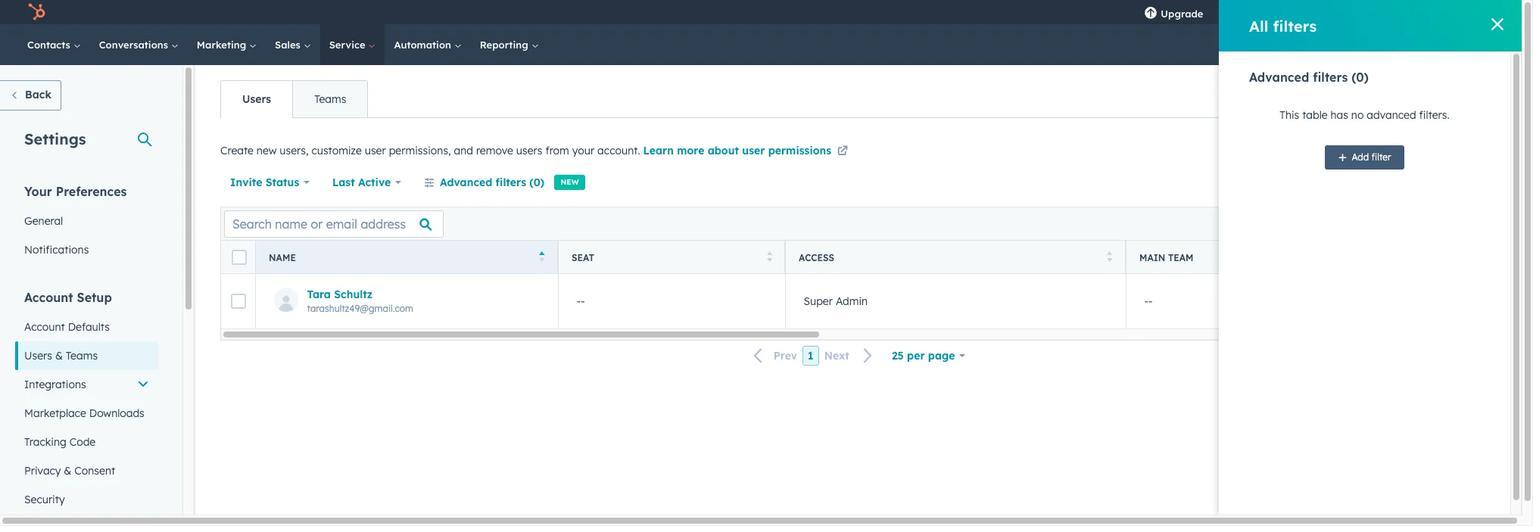 Task type: describe. For each thing, give the bounding box(es) containing it.
preferences
[[56, 184, 127, 199]]

marketplace downloads link
[[15, 399, 158, 428]]

marketplaces image
[[1257, 7, 1271, 20]]

create
[[220, 144, 254, 158]]

general
[[24, 214, 63, 228]]

prev button
[[745, 346, 803, 366]]

account setup element
[[15, 289, 158, 514]]

learn
[[643, 144, 674, 158]]

calling icon image
[[1225, 6, 1239, 20]]

service
[[329, 39, 368, 51]]

permissions,
[[389, 144, 451, 158]]

all filters
[[1250, 16, 1317, 35]]

per
[[907, 349, 925, 363]]

next
[[825, 349, 850, 363]]

super
[[804, 295, 833, 308]]

close image
[[1492, 18, 1504, 30]]

active
[[358, 176, 391, 189]]

new
[[561, 177, 579, 187]]

table
[[1303, 108, 1328, 122]]

1
[[808, 349, 814, 363]]

account defaults link
[[15, 313, 158, 342]]

add filter
[[1352, 151, 1392, 163]]

about
[[708, 144, 739, 158]]

tara schultz link
[[307, 287, 543, 301]]

security link
[[15, 486, 158, 514]]

service link
[[320, 24, 385, 65]]

advanced filters (0) inside button
[[440, 176, 545, 189]]

reporting
[[480, 39, 531, 51]]

filters inside button
[[496, 176, 526, 189]]

tracking code
[[24, 436, 96, 449]]

contacts
[[27, 39, 73, 51]]

seat
[[572, 252, 595, 263]]

marketplace downloads
[[24, 407, 145, 420]]

1 horizontal spatial advanced filters (0)
[[1250, 70, 1369, 85]]

prev
[[774, 349, 798, 363]]

invite status button
[[229, 167, 311, 198]]

marketing
[[197, 39, 249, 51]]

tara schultz image
[[1371, 5, 1385, 19]]

security
[[24, 493, 65, 507]]

notifications link
[[15, 236, 158, 264]]

your
[[24, 184, 52, 199]]

account for account setup
[[24, 290, 73, 305]]

tarashultz49@gmail.com
[[307, 303, 414, 314]]

advanced inside button
[[440, 176, 493, 189]]

schultz
[[334, 287, 373, 301]]

users & teams
[[24, 349, 98, 363]]

1 - from the left
[[577, 295, 581, 308]]

0 vertical spatial filters
[[1274, 16, 1317, 35]]

back link
[[0, 80, 61, 111]]

invite status
[[230, 176, 299, 189]]

your preferences
[[24, 184, 127, 199]]

users for users & teams
[[24, 349, 52, 363]]

tara schultz tarashultz49@gmail.com
[[307, 287, 414, 314]]

& for privacy
[[64, 464, 71, 478]]

code
[[69, 436, 96, 449]]

teams inside "link"
[[66, 349, 98, 363]]

all
[[1250, 16, 1269, 35]]

integrations button
[[15, 370, 158, 399]]

3 - from the left
[[1145, 295, 1149, 308]]

settings link
[[1311, 4, 1330, 20]]

conversations
[[99, 39, 171, 51]]

apoptosis studios 2 button
[[1362, 0, 1503, 24]]

has
[[1331, 108, 1349, 122]]

25 per page
[[892, 349, 955, 363]]

super admin
[[804, 295, 868, 308]]

notifications image
[[1339, 7, 1353, 20]]

(0) inside button
[[530, 176, 545, 189]]

1 vertical spatial filters
[[1313, 70, 1348, 85]]

advanced filters (0) button
[[414, 167, 555, 198]]

marketing link
[[188, 24, 266, 65]]

privacy & consent
[[24, 464, 115, 478]]

studios
[[1437, 6, 1472, 18]]

this
[[1280, 108, 1300, 122]]

account.
[[598, 144, 640, 158]]

teams inside navigation
[[314, 92, 346, 106]]

new
[[257, 144, 277, 158]]

2 -- from the left
[[1145, 295, 1153, 308]]

1 button
[[803, 346, 819, 366]]

and
[[454, 144, 473, 158]]

sales
[[275, 39, 303, 51]]

1 horizontal spatial (0)
[[1352, 70, 1369, 85]]

back
[[25, 88, 51, 101]]

25
[[892, 349, 904, 363]]

ascending sort. press to sort descending. element
[[540, 251, 545, 264]]

setup
[[77, 290, 112, 305]]

contacts link
[[18, 24, 90, 65]]

from
[[546, 144, 569, 158]]

invite
[[230, 176, 262, 189]]

2 user from the left
[[743, 144, 765, 158]]

account for account defaults
[[24, 320, 65, 334]]

Search name or email address search field
[[224, 210, 444, 237]]

privacy
[[24, 464, 61, 478]]

your preferences element
[[15, 183, 158, 264]]



Task type: vqa. For each thing, say whether or not it's contained in the screenshot.
banner
no



Task type: locate. For each thing, give the bounding box(es) containing it.
navigation
[[220, 80, 368, 118]]

settings image
[[1314, 6, 1328, 20]]

& right privacy
[[64, 464, 71, 478]]

1 vertical spatial advanced
[[440, 176, 493, 189]]

&
[[55, 349, 63, 363], [64, 464, 71, 478]]

press to sort. element left access
[[767, 251, 773, 264]]

filter
[[1372, 151, 1392, 163]]

& inside "link"
[[55, 349, 63, 363]]

automation link
[[385, 24, 471, 65]]

25 per page button
[[882, 341, 976, 371]]

learn more about user permissions link
[[643, 143, 851, 161]]

0 horizontal spatial teams
[[66, 349, 98, 363]]

0 horizontal spatial (0)
[[530, 176, 545, 189]]

privacy & consent link
[[15, 457, 158, 486]]

0 horizontal spatial user
[[365, 144, 386, 158]]

users inside account setup element
[[24, 349, 52, 363]]

--
[[577, 295, 585, 308], [1145, 295, 1153, 308]]

press to sort. element for seat
[[767, 251, 773, 264]]

user right about
[[743, 144, 765, 158]]

users & teams link
[[15, 342, 158, 370]]

press to sort. element for access
[[1108, 251, 1113, 264]]

users inside navigation
[[242, 92, 271, 106]]

press to sort. element
[[767, 251, 773, 264], [1108, 251, 1113, 264]]

account up users & teams
[[24, 320, 65, 334]]

account setup
[[24, 290, 112, 305]]

tracking code link
[[15, 428, 158, 457]]

no
[[1352, 108, 1364, 122]]

apoptosis studios 2
[[1388, 6, 1480, 18]]

learn more about user permissions
[[643, 144, 835, 158]]

sales link
[[266, 24, 320, 65]]

users,
[[280, 144, 309, 158]]

1 vertical spatial users
[[24, 349, 52, 363]]

menu item
[[1214, 0, 1218, 24]]

2 - from the left
[[581, 295, 585, 308]]

account up account defaults
[[24, 290, 73, 305]]

users for users
[[242, 92, 271, 106]]

upgrade
[[1161, 8, 1204, 20]]

downloads
[[89, 407, 145, 420]]

help button
[[1283, 0, 1308, 24]]

customize
[[312, 144, 362, 158]]

1 -- from the left
[[577, 295, 585, 308]]

reporting link
[[471, 24, 548, 65]]

consent
[[74, 464, 115, 478]]

teams up customize
[[314, 92, 346, 106]]

notifications
[[24, 243, 89, 257]]

users up integrations
[[24, 349, 52, 363]]

2
[[1475, 6, 1480, 18]]

apoptosis
[[1388, 6, 1434, 18]]

press to sort. image
[[1108, 251, 1113, 262]]

tracking
[[24, 436, 66, 449]]

1 horizontal spatial teams
[[314, 92, 346, 106]]

account
[[24, 290, 73, 305], [24, 320, 65, 334]]

-- down seat
[[577, 295, 585, 308]]

1 horizontal spatial press to sort. element
[[1108, 251, 1113, 264]]

1 user from the left
[[365, 144, 386, 158]]

1 vertical spatial (0)
[[530, 176, 545, 189]]

hubspot link
[[18, 3, 57, 21]]

notifications button
[[1333, 0, 1359, 24]]

users
[[516, 144, 543, 158]]

upgrade image
[[1145, 7, 1158, 20]]

menu containing apoptosis studios 2
[[1134, 0, 1504, 24]]

0 vertical spatial teams
[[314, 92, 346, 106]]

menu
[[1134, 0, 1504, 24]]

teams down account defaults link
[[66, 349, 98, 363]]

0 vertical spatial account
[[24, 290, 73, 305]]

2 account from the top
[[24, 320, 65, 334]]

next button
[[819, 346, 882, 366]]

advanced
[[1367, 108, 1417, 122]]

(0)
[[1352, 70, 1369, 85], [530, 176, 545, 189]]

marketplace
[[24, 407, 86, 420]]

0 horizontal spatial &
[[55, 349, 63, 363]]

add filter button
[[1326, 145, 1405, 170]]

access
[[799, 252, 835, 263]]

your
[[572, 144, 595, 158]]

2 press to sort. element from the left
[[1108, 251, 1113, 264]]

status
[[266, 176, 299, 189]]

advanced filters (0) up table
[[1250, 70, 1369, 85]]

this table has no advanced filters.
[[1280, 108, 1450, 122]]

search button
[[1483, 32, 1509, 58]]

0 horizontal spatial advanced
[[440, 176, 493, 189]]

link opens in a new window image
[[838, 143, 848, 161], [838, 146, 848, 158]]

& up integrations
[[55, 349, 63, 363]]

main team
[[1140, 252, 1194, 263]]

2 link opens in a new window image from the top
[[838, 146, 848, 158]]

1 horizontal spatial user
[[743, 144, 765, 158]]

hubspot image
[[27, 3, 45, 21]]

1 vertical spatial teams
[[66, 349, 98, 363]]

filters.
[[1420, 108, 1450, 122]]

create new users, customize user permissions, and remove users from your account.
[[220, 144, 643, 158]]

Search HubSpot search field
[[1310, 32, 1495, 58]]

1 vertical spatial account
[[24, 320, 65, 334]]

press to sort. image
[[767, 251, 773, 262]]

0 horizontal spatial --
[[577, 295, 585, 308]]

-- down main at the right of the page
[[1145, 295, 1153, 308]]

0 vertical spatial (0)
[[1352, 70, 1369, 85]]

calling icon button
[[1219, 2, 1245, 22]]

link opens in a new window image inside the learn more about user permissions link
[[838, 146, 848, 158]]

0 vertical spatial advanced filters (0)
[[1250, 70, 1369, 85]]

account defaults
[[24, 320, 110, 334]]

0 horizontal spatial users
[[24, 349, 52, 363]]

users up new
[[242, 92, 271, 106]]

marketplaces button
[[1248, 0, 1280, 24]]

conversations link
[[90, 24, 188, 65]]

advanced filters (0) down the remove
[[440, 176, 545, 189]]

automation
[[394, 39, 454, 51]]

1 vertical spatial &
[[64, 464, 71, 478]]

0 vertical spatial users
[[242, 92, 271, 106]]

4 - from the left
[[1149, 295, 1153, 308]]

general link
[[15, 207, 158, 236]]

1 horizontal spatial advanced
[[1250, 70, 1310, 85]]

(0) up the no
[[1352, 70, 1369, 85]]

0 horizontal spatial advanced filters (0)
[[440, 176, 545, 189]]

-
[[577, 295, 581, 308], [581, 295, 585, 308], [1145, 295, 1149, 308], [1149, 295, 1153, 308]]

add
[[1352, 151, 1370, 163]]

0 horizontal spatial press to sort. element
[[767, 251, 773, 264]]

advanced up this
[[1250, 70, 1310, 85]]

integrations
[[24, 378, 86, 392]]

ascending sort. press to sort descending. image
[[540, 251, 545, 262]]

teams link
[[292, 81, 368, 117]]

teams
[[314, 92, 346, 106], [66, 349, 98, 363]]

advanced
[[1250, 70, 1310, 85], [440, 176, 493, 189]]

1 account from the top
[[24, 290, 73, 305]]

help image
[[1289, 7, 1302, 20]]

1 horizontal spatial --
[[1145, 295, 1153, 308]]

name
[[269, 252, 296, 263]]

press to sort. element left main at the right of the page
[[1108, 251, 1113, 264]]

2 vertical spatial filters
[[496, 176, 526, 189]]

navigation containing users
[[220, 80, 368, 118]]

1 vertical spatial advanced filters (0)
[[440, 176, 545, 189]]

admin
[[836, 295, 868, 308]]

1 link opens in a new window image from the top
[[838, 143, 848, 161]]

1 horizontal spatial &
[[64, 464, 71, 478]]

advanced down and
[[440, 176, 493, 189]]

& for users
[[55, 349, 63, 363]]

0 vertical spatial advanced
[[1250, 70, 1310, 85]]

search image
[[1491, 39, 1501, 50]]

1 horizontal spatial users
[[242, 92, 271, 106]]

defaults
[[68, 320, 110, 334]]

page
[[928, 349, 955, 363]]

pagination navigation
[[745, 346, 882, 366]]

last
[[333, 176, 355, 189]]

more
[[677, 144, 705, 158]]

(0) down users
[[530, 176, 545, 189]]

1 press to sort. element from the left
[[767, 251, 773, 264]]

0 vertical spatial &
[[55, 349, 63, 363]]

users link
[[221, 81, 292, 117]]

user up active
[[365, 144, 386, 158]]

main
[[1140, 252, 1166, 263]]



